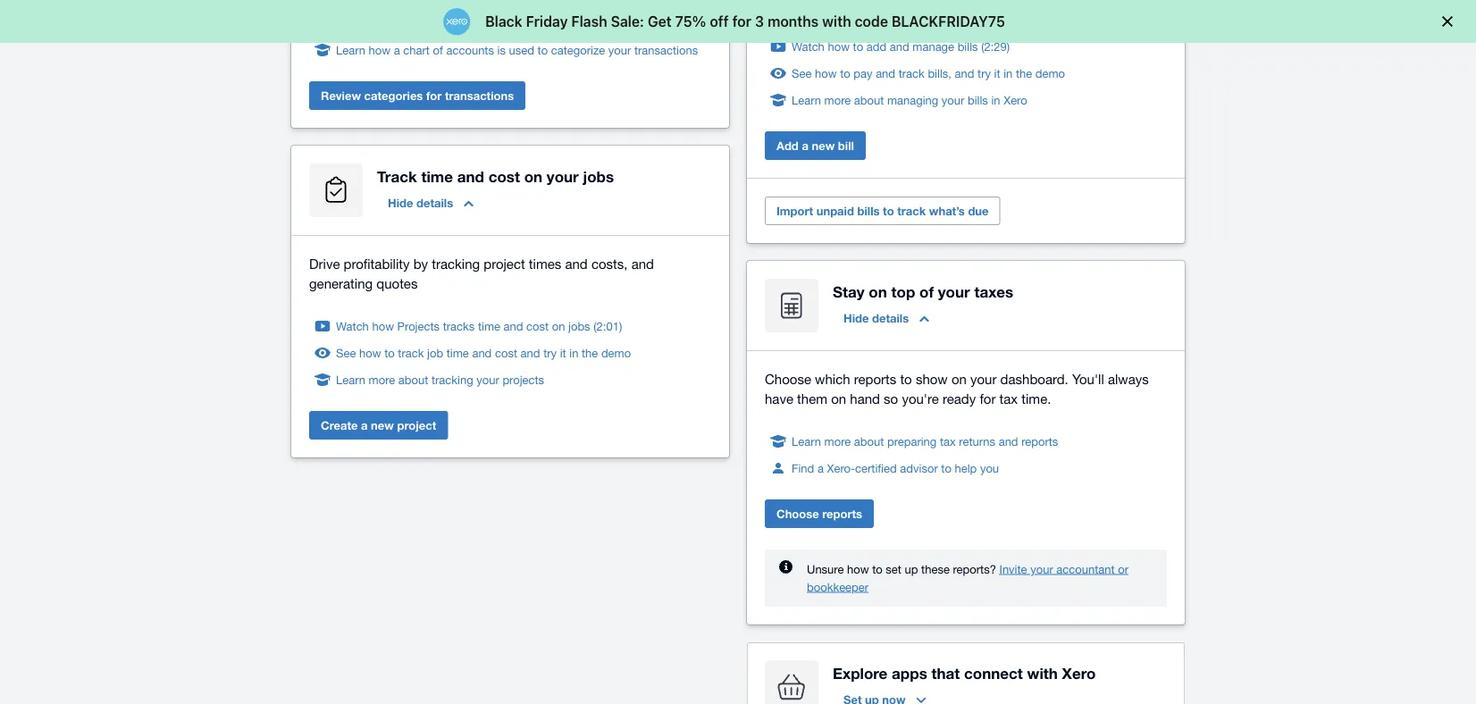 Task type: describe. For each thing, give the bounding box(es) containing it.
choose reports
[[776, 507, 862, 521]]

and right add
[[890, 39, 909, 53]]

managing
[[887, 93, 938, 107]]

new for project
[[371, 418, 394, 432]]

more for pay
[[824, 93, 851, 107]]

always
[[1108, 371, 1149, 387]]

0 vertical spatial jobs
[[583, 167, 614, 185]]

import unpaid bills to track what's due
[[776, 204, 989, 218]]

learn more about preparing tax returns and reports link
[[792, 433, 1058, 450]]

have
[[765, 391, 793, 406]]

on up times
[[524, 167, 542, 185]]

create a new project button
[[309, 411, 448, 440]]

your down the see how to track job time and cost and try it in the demo link
[[476, 373, 499, 387]]

times
[[529, 256, 561, 271]]

learn how a chart of accounts is used to categorize your transactions link
[[336, 41, 698, 59]]

2 vertical spatial time
[[447, 346, 469, 360]]

find a xero-certified advisor to help you
[[792, 461, 999, 475]]

and right costs, on the top of the page
[[631, 256, 654, 271]]

projects
[[502, 373, 544, 387]]

track
[[377, 167, 417, 185]]

with
[[1027, 664, 1058, 682]]

add
[[866, 39, 886, 53]]

pay
[[854, 66, 872, 80]]

connect
[[964, 664, 1023, 682]]

categorize
[[551, 43, 605, 57]]

how for see how to pay and track bills, and try it in the demo
[[815, 66, 837, 80]]

on down which
[[831, 391, 846, 406]]

1 vertical spatial demo
[[1035, 66, 1065, 80]]

and right "track"
[[457, 167, 484, 185]]

watch for watch how projects tracks time and cost on jobs (2:01)
[[336, 319, 369, 333]]

review
[[321, 89, 361, 102]]

invite
[[999, 562, 1027, 576]]

which
[[815, 371, 850, 387]]

0 horizontal spatial of
[[433, 43, 443, 57]]

preparing
[[887, 434, 937, 448]]

see how categorizing works and try it in the demo
[[336, 16, 596, 30]]

taxes icon image
[[765, 279, 818, 332]]

dashboard.
[[1000, 371, 1068, 387]]

to left set in the bottom of the page
[[872, 562, 883, 576]]

so
[[884, 391, 898, 406]]

help
[[955, 461, 977, 475]]

or
[[1118, 562, 1128, 576]]

and up projects at the bottom of page
[[521, 346, 540, 360]]

bills,
[[928, 66, 951, 80]]

what's
[[929, 204, 965, 218]]

explore apps that connect with xero
[[833, 664, 1096, 682]]

track time and cost on your jobs
[[377, 167, 614, 185]]

about inside "link"
[[854, 434, 884, 448]]

to inside learn how a chart of accounts is used to categorize your transactions link
[[538, 43, 548, 57]]

add a new bill button
[[765, 131, 866, 160]]

you'll
[[1072, 371, 1104, 387]]

and right pay
[[876, 66, 895, 80]]

quotes
[[376, 275, 418, 291]]

1 horizontal spatial the
[[582, 346, 598, 360]]

projects
[[397, 319, 440, 333]]

to inside watch how to add and manage bills (2:29) link
[[853, 39, 863, 53]]

to inside find a xero-certified advisor to help you link
[[941, 461, 951, 475]]

accounts
[[446, 43, 494, 57]]

about for track
[[398, 373, 428, 387]]

choose for choose which reports to show on your dashboard. you'll always have them on hand so you're ready for tax time.
[[765, 371, 811, 387]]

watch how projects tracks time and cost on jobs (2:01) link
[[336, 317, 622, 335]]

hide for stay
[[843, 311, 869, 325]]

see how to track job time and cost and try it in the demo
[[336, 346, 631, 360]]

review categories for transactions
[[321, 89, 514, 102]]

bills inside learn more about managing your bills in xero "link"
[[968, 93, 988, 107]]

import unpaid bills to track what's due button
[[765, 197, 1000, 225]]

see for see how categorizing works and try it in the demo
[[336, 16, 356, 30]]

a for create a new project
[[361, 418, 368, 432]]

categorizing
[[384, 16, 448, 30]]

(2:29)
[[981, 39, 1010, 53]]

find a xero-certified advisor to help you link
[[792, 459, 999, 477]]

tracking for your
[[431, 373, 473, 387]]

see for see how to pay and track bills, and try it in the demo
[[792, 66, 812, 80]]

generating
[[309, 275, 373, 291]]

to inside the see how to track job time and cost and try it in the demo link
[[384, 346, 395, 360]]

0 horizontal spatial try
[[508, 16, 522, 30]]

on left (2:01)
[[552, 319, 565, 333]]

create a new project
[[321, 418, 436, 432]]

and inside "link"
[[999, 434, 1018, 448]]

1 vertical spatial jobs
[[568, 319, 590, 333]]

profitability
[[344, 256, 410, 271]]

them
[[797, 391, 827, 406]]

learn for learn more about preparing tax returns and reports
[[792, 434, 821, 448]]

learn more about tracking your projects link
[[336, 371, 544, 389]]

create
[[321, 418, 358, 432]]

review categories for transactions button
[[309, 81, 526, 110]]

costs,
[[591, 256, 628, 271]]

reports inside "link"
[[1021, 434, 1058, 448]]

projects icon image
[[309, 164, 363, 217]]

accountant
[[1056, 562, 1115, 576]]

see for see how to track job time and cost and try it in the demo
[[336, 346, 356, 360]]

0 vertical spatial it
[[525, 16, 531, 30]]

unsure
[[807, 562, 844, 576]]

manage
[[913, 39, 954, 53]]

explore
[[833, 664, 888, 682]]

you're
[[902, 391, 939, 406]]

and down watch how projects tracks time and cost on jobs (2:01) link
[[472, 346, 492, 360]]

hide details for time
[[388, 196, 453, 210]]

on up ready at right bottom
[[951, 371, 967, 387]]

bills inside watch how to add and manage bills (2:29) link
[[958, 39, 978, 53]]

chart
[[403, 43, 430, 57]]

learn more about tracking your projects
[[336, 373, 544, 387]]

project inside button
[[397, 418, 436, 432]]

see how to track job time and cost and try it in the demo link
[[336, 344, 631, 362]]

job
[[427, 346, 443, 360]]

add-ons icon image
[[765, 660, 818, 704]]

(2:01)
[[593, 319, 622, 333]]

choose for choose reports
[[776, 507, 819, 521]]

your inside the invite your accountant or bookkeeper
[[1030, 562, 1053, 576]]

see how to pay and track bills, and try it in the demo
[[792, 66, 1065, 80]]

show
[[916, 371, 948, 387]]

works
[[451, 16, 482, 30]]

your right categorize
[[608, 43, 631, 57]]

0 vertical spatial time
[[421, 167, 453, 185]]

details for time
[[416, 196, 453, 210]]

transactions inside review categories for transactions button
[[445, 89, 514, 102]]

learn more about managing your bills in xero
[[792, 93, 1027, 107]]

1 horizontal spatial xero
[[1062, 664, 1096, 682]]



Task type: vqa. For each thing, say whether or not it's contained in the screenshot.
Turtle Inc
no



Task type: locate. For each thing, give the bounding box(es) containing it.
1 vertical spatial details
[[872, 311, 909, 325]]

how for learn how a chart of accounts is used to categorize your transactions
[[369, 43, 391, 57]]

2 vertical spatial bills
[[857, 204, 880, 218]]

new for bill
[[812, 139, 835, 152]]

to inside see how to pay and track bills, and try it in the demo link
[[840, 66, 850, 80]]

0 vertical spatial see
[[336, 16, 356, 30]]

your up ready at right bottom
[[970, 371, 997, 387]]

choose which reports to show on your dashboard. you'll always have them on hand so you're ready for tax time.
[[765, 371, 1149, 406]]

choose inside choose which reports to show on your dashboard. you'll always have them on hand so you're ready for tax time.
[[765, 371, 811, 387]]

1 vertical spatial transactions
[[445, 89, 514, 102]]

track left job
[[398, 346, 424, 360]]

learn up add a new bill
[[792, 93, 821, 107]]

see left pay
[[792, 66, 812, 80]]

your inside "link"
[[942, 93, 964, 107]]

about up certified at right
[[854, 434, 884, 448]]

it down watch how projects tracks time and cost on jobs (2:01) link
[[560, 346, 566, 360]]

watch how to add and manage bills (2:29) link
[[792, 38, 1010, 55]]

1 vertical spatial bills
[[968, 93, 988, 107]]

track inside button
[[897, 204, 926, 218]]

learn up create at the bottom of page
[[336, 373, 365, 387]]

1 vertical spatial it
[[994, 66, 1000, 80]]

how
[[359, 16, 381, 30], [828, 39, 850, 53], [369, 43, 391, 57], [815, 66, 837, 80], [372, 319, 394, 333], [359, 346, 381, 360], [847, 562, 869, 576]]

0 vertical spatial for
[[426, 89, 442, 102]]

2 horizontal spatial it
[[994, 66, 1000, 80]]

a left the chart
[[394, 43, 400, 57]]

bills
[[958, 39, 978, 53], [968, 93, 988, 107], [857, 204, 880, 218]]

drive
[[309, 256, 340, 271]]

1 vertical spatial try
[[977, 66, 991, 80]]

top
[[891, 282, 915, 300]]

1 horizontal spatial transactions
[[634, 43, 698, 57]]

transactions down accounts
[[445, 89, 514, 102]]

how left projects
[[372, 319, 394, 333]]

bills right unpaid
[[857, 204, 880, 218]]

hide details button for time
[[377, 189, 484, 217]]

you
[[980, 461, 999, 475]]

that
[[931, 664, 960, 682]]

0 vertical spatial hide details button
[[377, 189, 484, 217]]

project left times
[[484, 256, 525, 271]]

your inside choose which reports to show on your dashboard. you'll always have them on hand so you're ready for tax time.
[[970, 371, 997, 387]]

your down bills,
[[942, 93, 964, 107]]

how left job
[[359, 346, 381, 360]]

1 vertical spatial hide details button
[[833, 304, 940, 332]]

try down (2:29)
[[977, 66, 991, 80]]

jobs
[[583, 167, 614, 185], [568, 319, 590, 333]]

learn inside learn more about preparing tax returns and reports "link"
[[792, 434, 821, 448]]

more inside "link"
[[824, 93, 851, 107]]

0 vertical spatial project
[[484, 256, 525, 271]]

tax inside choose which reports to show on your dashboard. you'll always have them on hand so you're ready for tax time.
[[999, 391, 1018, 406]]

2 horizontal spatial the
[[1016, 66, 1032, 80]]

bills inside import unpaid bills to track what's due button
[[857, 204, 880, 218]]

1 vertical spatial xero
[[1062, 664, 1096, 682]]

1 horizontal spatial watch
[[792, 39, 825, 53]]

learn up "review"
[[336, 43, 365, 57]]

returns
[[959, 434, 995, 448]]

0 vertical spatial demo
[[566, 16, 596, 30]]

1 horizontal spatial try
[[543, 346, 557, 360]]

0 horizontal spatial watch
[[336, 319, 369, 333]]

learn for learn more about managing your bills in xero
[[792, 93, 821, 107]]

see left categorizing
[[336, 16, 356, 30]]

0 vertical spatial hide details
[[388, 196, 453, 210]]

0 vertical spatial watch
[[792, 39, 825, 53]]

track left 'what's'
[[897, 204, 926, 218]]

hand
[[850, 391, 880, 406]]

1 vertical spatial for
[[980, 391, 996, 406]]

your
[[608, 43, 631, 57], [942, 93, 964, 107], [547, 167, 579, 185], [938, 282, 970, 300], [970, 371, 997, 387], [476, 373, 499, 387], [1030, 562, 1053, 576]]

bills down see how to pay and track bills, and try it in the demo link
[[968, 93, 988, 107]]

a for find a xero-certified advisor to help you
[[817, 461, 824, 475]]

up
[[905, 562, 918, 576]]

watch how projects tracks time and cost on jobs (2:01)
[[336, 319, 622, 333]]

a right find
[[817, 461, 824, 475]]

learn inside learn more about tracking your projects link
[[336, 373, 365, 387]]

choose down find
[[776, 507, 819, 521]]

to right unpaid
[[883, 204, 894, 218]]

reports down xero-
[[822, 507, 862, 521]]

how up bookkeeper
[[847, 562, 869, 576]]

certified
[[855, 461, 897, 475]]

watch how to add and manage bills (2:29)
[[792, 39, 1010, 53]]

1 horizontal spatial hide details button
[[833, 304, 940, 332]]

import
[[776, 204, 813, 218]]

0 horizontal spatial new
[[371, 418, 394, 432]]

time.
[[1022, 391, 1051, 406]]

invite your accountant or bookkeeper
[[807, 562, 1128, 594]]

1 vertical spatial project
[[397, 418, 436, 432]]

choose up have
[[765, 371, 811, 387]]

1 vertical spatial time
[[478, 319, 500, 333]]

2 vertical spatial try
[[543, 346, 557, 360]]

2 horizontal spatial demo
[[1035, 66, 1065, 80]]

how left the chart
[[369, 43, 391, 57]]

it
[[525, 16, 531, 30], [994, 66, 1000, 80], [560, 346, 566, 360]]

how for see how to track job time and cost and try it in the demo
[[359, 346, 381, 360]]

1 horizontal spatial details
[[872, 311, 909, 325]]

xero right with
[[1062, 664, 1096, 682]]

more for track
[[369, 373, 395, 387]]

tax inside "link"
[[940, 434, 956, 448]]

choose
[[765, 371, 811, 387], [776, 507, 819, 521]]

unpaid
[[816, 204, 854, 218]]

0 vertical spatial try
[[508, 16, 522, 30]]

and right bills,
[[955, 66, 974, 80]]

unsure how to set up these reports?
[[807, 562, 999, 576]]

learn for learn how a chart of accounts is used to categorize your transactions
[[336, 43, 365, 57]]

about down job
[[398, 373, 428, 387]]

1 vertical spatial about
[[398, 373, 428, 387]]

hide details for on
[[843, 311, 909, 325]]

xero down (2:29)
[[1004, 93, 1027, 107]]

learn inside learn more about managing your bills in xero "link"
[[792, 93, 821, 107]]

0 vertical spatial tracking
[[432, 256, 480, 271]]

about inside "link"
[[854, 93, 884, 107]]

see how categorizing works and try it in the demo link
[[336, 14, 596, 32]]

2 vertical spatial reports
[[822, 507, 862, 521]]

add
[[776, 139, 799, 152]]

reports?
[[953, 562, 996, 576]]

dialog
[[0, 0, 1476, 43]]

new
[[812, 139, 835, 152], [371, 418, 394, 432]]

details down top
[[872, 311, 909, 325]]

1 horizontal spatial hide
[[843, 311, 869, 325]]

try
[[508, 16, 522, 30], [977, 66, 991, 80], [543, 346, 557, 360]]

and right times
[[565, 256, 588, 271]]

watch left add
[[792, 39, 825, 53]]

transactions inside learn how a chart of accounts is used to categorize your transactions link
[[634, 43, 698, 57]]

0 horizontal spatial for
[[426, 89, 442, 102]]

the down (2:01)
[[582, 346, 598, 360]]

bill
[[838, 139, 854, 152]]

see how to pay and track bills, and try it in the demo link
[[792, 64, 1065, 82]]

and
[[485, 16, 505, 30], [890, 39, 909, 53], [876, 66, 895, 80], [955, 66, 974, 80], [457, 167, 484, 185], [565, 256, 588, 271], [631, 256, 654, 271], [504, 319, 523, 333], [472, 346, 492, 360], [521, 346, 540, 360], [999, 434, 1018, 448]]

watch inside watch how projects tracks time and cost on jobs (2:01) link
[[336, 319, 369, 333]]

1 horizontal spatial it
[[560, 346, 566, 360]]

xero-
[[827, 461, 855, 475]]

tracking for project
[[432, 256, 480, 271]]

categories
[[364, 89, 423, 102]]

tracking
[[432, 256, 480, 271], [431, 373, 473, 387]]

about
[[854, 93, 884, 107], [398, 373, 428, 387], [854, 434, 884, 448]]

0 horizontal spatial hide
[[388, 196, 413, 210]]

your left taxes
[[938, 282, 970, 300]]

watch inside watch how to add and manage bills (2:29) link
[[792, 39, 825, 53]]

2 horizontal spatial try
[[977, 66, 991, 80]]

0 vertical spatial new
[[812, 139, 835, 152]]

set
[[886, 562, 901, 576]]

due
[[968, 204, 989, 218]]

the up categorize
[[546, 16, 563, 30]]

2 vertical spatial cost
[[495, 346, 517, 360]]

stay
[[833, 282, 865, 300]]

ready
[[943, 391, 976, 406]]

details for on
[[872, 311, 909, 325]]

to right used
[[538, 43, 548, 57]]

0 horizontal spatial hide details button
[[377, 189, 484, 217]]

1 horizontal spatial hide details
[[843, 311, 909, 325]]

1 vertical spatial watch
[[336, 319, 369, 333]]

is
[[497, 43, 506, 57]]

tracks
[[443, 319, 475, 333]]

choose reports button
[[765, 500, 874, 528]]

and up is
[[485, 16, 505, 30]]

more
[[824, 93, 851, 107], [369, 373, 395, 387], [824, 434, 851, 448]]

watch
[[792, 39, 825, 53], [336, 319, 369, 333]]

how for watch how to add and manage bills (2:29)
[[828, 39, 850, 53]]

1 vertical spatial of
[[919, 282, 934, 300]]

for inside choose which reports to show on your dashboard. you'll always have them on hand so you're ready for tax time.
[[980, 391, 996, 406]]

0 horizontal spatial tax
[[940, 434, 956, 448]]

learn inside learn how a chart of accounts is used to categorize your transactions link
[[336, 43, 365, 57]]

hide details down top
[[843, 311, 909, 325]]

about for pay
[[854, 93, 884, 107]]

how for watch how projects tracks time and cost on jobs (2:01)
[[372, 319, 394, 333]]

1 horizontal spatial new
[[812, 139, 835, 152]]

cost
[[488, 167, 520, 185], [526, 319, 549, 333], [495, 346, 517, 360]]

0 vertical spatial cost
[[488, 167, 520, 185]]

0 horizontal spatial xero
[[1004, 93, 1027, 107]]

more up xero-
[[824, 434, 851, 448]]

1 vertical spatial reports
[[1021, 434, 1058, 448]]

more inside "link"
[[824, 434, 851, 448]]

1 horizontal spatial tax
[[999, 391, 1018, 406]]

how left add
[[828, 39, 850, 53]]

0 vertical spatial xero
[[1004, 93, 1027, 107]]

hide for track
[[388, 196, 413, 210]]

0 vertical spatial hide
[[388, 196, 413, 210]]

2 vertical spatial track
[[398, 346, 424, 360]]

watch down generating
[[336, 319, 369, 333]]

to left add
[[853, 39, 863, 53]]

to inside choose which reports to show on your dashboard. you'll always have them on hand so you're ready for tax time.
[[900, 371, 912, 387]]

0 vertical spatial about
[[854, 93, 884, 107]]

how left pay
[[815, 66, 837, 80]]

in inside "link"
[[991, 93, 1000, 107]]

learn more about preparing tax returns and reports
[[792, 434, 1058, 448]]

of right top
[[919, 282, 934, 300]]

and up see how to track job time and cost and try it in the demo
[[504, 319, 523, 333]]

more up create a new project
[[369, 373, 395, 387]]

about down pay
[[854, 93, 884, 107]]

by
[[413, 256, 428, 271]]

the
[[546, 16, 563, 30], [1016, 66, 1032, 80], [582, 346, 598, 360]]

how for see how categorizing works and try it in the demo
[[359, 16, 381, 30]]

project inside drive profitability by tracking project times and costs, and generating quotes
[[484, 256, 525, 271]]

reports up hand
[[854, 371, 896, 387]]

hide
[[388, 196, 413, 210], [843, 311, 869, 325]]

2 vertical spatial the
[[582, 346, 598, 360]]

1 vertical spatial track
[[897, 204, 926, 218]]

to left help
[[941, 461, 951, 475]]

to inside import unpaid bills to track what's due button
[[883, 204, 894, 218]]

track up managing
[[899, 66, 925, 80]]

1 vertical spatial cost
[[526, 319, 549, 333]]

on left top
[[869, 282, 887, 300]]

1 vertical spatial new
[[371, 418, 394, 432]]

a for add a new bill
[[802, 139, 808, 152]]

0 horizontal spatial it
[[525, 16, 531, 30]]

more up the bill
[[824, 93, 851, 107]]

try up projects at the bottom of page
[[543, 346, 557, 360]]

1 vertical spatial tracking
[[431, 373, 473, 387]]

how for unsure how to set up these reports?
[[847, 562, 869, 576]]

reports inside button
[[822, 507, 862, 521]]

to
[[853, 39, 863, 53], [538, 43, 548, 57], [840, 66, 850, 80], [883, 204, 894, 218], [384, 346, 395, 360], [900, 371, 912, 387], [941, 461, 951, 475], [872, 562, 883, 576]]

0 horizontal spatial project
[[397, 418, 436, 432]]

hide details button down top
[[833, 304, 940, 332]]

0 vertical spatial bills
[[958, 39, 978, 53]]

project down learn more about tracking your projects link
[[397, 418, 436, 432]]

apps
[[892, 664, 927, 682]]

bills left (2:29)
[[958, 39, 978, 53]]

time up see how to track job time and cost and try it in the demo
[[478, 319, 500, 333]]

of right the chart
[[433, 43, 443, 57]]

jobs left (2:01)
[[568, 319, 590, 333]]

details
[[416, 196, 453, 210], [872, 311, 909, 325]]

0 vertical spatial tax
[[999, 391, 1018, 406]]

see
[[336, 16, 356, 30], [792, 66, 812, 80], [336, 346, 356, 360]]

0 horizontal spatial transactions
[[445, 89, 514, 102]]

time right job
[[447, 346, 469, 360]]

time right "track"
[[421, 167, 453, 185]]

xero
[[1004, 93, 1027, 107], [1062, 664, 1096, 682]]

used
[[509, 43, 534, 57]]

try up learn how a chart of accounts is used to categorize your transactions
[[508, 16, 522, 30]]

tracking down job
[[431, 373, 473, 387]]

demo
[[566, 16, 596, 30], [1035, 66, 1065, 80], [601, 346, 631, 360]]

0 vertical spatial the
[[546, 16, 563, 30]]

0 horizontal spatial details
[[416, 196, 453, 210]]

tax left the time.
[[999, 391, 1018, 406]]

how left categorizing
[[359, 16, 381, 30]]

reports down the time.
[[1021, 434, 1058, 448]]

2 vertical spatial demo
[[601, 346, 631, 360]]

on
[[524, 167, 542, 185], [869, 282, 887, 300], [552, 319, 565, 333], [951, 371, 967, 387], [831, 391, 846, 406]]

0 vertical spatial transactions
[[634, 43, 698, 57]]

advisor
[[900, 461, 938, 475]]

drive profitability by tracking project times and costs, and generating quotes
[[309, 256, 654, 291]]

transactions right categorize
[[634, 43, 698, 57]]

0 vertical spatial details
[[416, 196, 453, 210]]

new left the bill
[[812, 139, 835, 152]]

it down (2:29)
[[994, 66, 1000, 80]]

learn more about managing your bills in xero link
[[792, 91, 1027, 109]]

1 vertical spatial hide
[[843, 311, 869, 325]]

hide down stay
[[843, 311, 869, 325]]

for inside button
[[426, 89, 442, 102]]

see down generating
[[336, 346, 356, 360]]

0 horizontal spatial hide details
[[388, 196, 453, 210]]

1 vertical spatial more
[[369, 373, 395, 387]]

2 vertical spatial about
[[854, 434, 884, 448]]

the right bills,
[[1016, 66, 1032, 80]]

1 horizontal spatial of
[[919, 282, 934, 300]]

for right ready at right bottom
[[980, 391, 996, 406]]

jobs up costs, on the top of the page
[[583, 167, 614, 185]]

a right create at the bottom of page
[[361, 418, 368, 432]]

hide details button for on
[[833, 304, 940, 332]]

0 vertical spatial choose
[[765, 371, 811, 387]]

your right invite
[[1030, 562, 1053, 576]]

1 horizontal spatial for
[[980, 391, 996, 406]]

tracking inside drive profitability by tracking project times and costs, and generating quotes
[[432, 256, 480, 271]]

0 vertical spatial track
[[899, 66, 925, 80]]

2 vertical spatial more
[[824, 434, 851, 448]]

watch for watch how to add and manage bills (2:29)
[[792, 39, 825, 53]]

choose inside button
[[776, 507, 819, 521]]

1 vertical spatial tax
[[940, 434, 956, 448]]

1 vertical spatial hide details
[[843, 311, 909, 325]]

0 vertical spatial more
[[824, 93, 851, 107]]

2 vertical spatial it
[[560, 346, 566, 360]]

0 horizontal spatial the
[[546, 16, 563, 30]]

for right categories
[[426, 89, 442, 102]]

1 horizontal spatial project
[[484, 256, 525, 271]]

tax left returns
[[940, 434, 956, 448]]

1 vertical spatial choose
[[776, 507, 819, 521]]

it up used
[[525, 16, 531, 30]]

0 vertical spatial reports
[[854, 371, 896, 387]]

learn
[[336, 43, 365, 57], [792, 93, 821, 107], [336, 373, 365, 387], [792, 434, 821, 448]]

hide down "track"
[[388, 196, 413, 210]]

find
[[792, 461, 814, 475]]

learn for learn more about tracking your projects
[[336, 373, 365, 387]]

learn up find
[[792, 434, 821, 448]]

hide details down "track"
[[388, 196, 453, 210]]

hide details button down "track"
[[377, 189, 484, 217]]

reports inside choose which reports to show on your dashboard. you'll always have them on hand so you're ready for tax time.
[[854, 371, 896, 387]]

your up times
[[547, 167, 579, 185]]

2 vertical spatial see
[[336, 346, 356, 360]]

a right the add
[[802, 139, 808, 152]]

stay on top of your taxes
[[833, 282, 1013, 300]]

new right create at the bottom of page
[[371, 418, 394, 432]]

these
[[921, 562, 950, 576]]

to left job
[[384, 346, 395, 360]]

project
[[484, 256, 525, 271], [397, 418, 436, 432]]

xero inside "link"
[[1004, 93, 1027, 107]]

1 vertical spatial see
[[792, 66, 812, 80]]

taxes
[[974, 282, 1013, 300]]

to left pay
[[840, 66, 850, 80]]

bookkeeper
[[807, 580, 869, 594]]

0 horizontal spatial demo
[[566, 16, 596, 30]]

add a new bill
[[776, 139, 854, 152]]

1 horizontal spatial demo
[[601, 346, 631, 360]]



